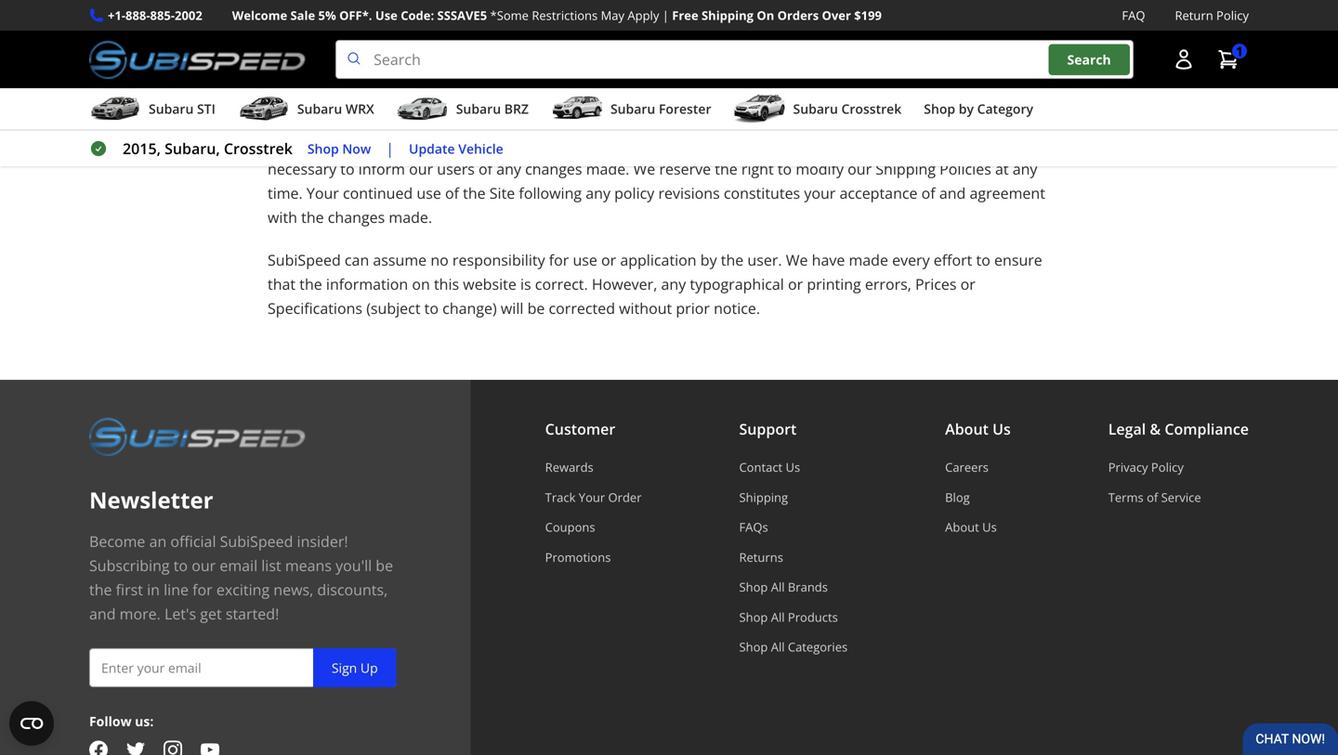 Task type: vqa. For each thing, say whether or not it's contained in the screenshot.
for
yes



Task type: locate. For each thing, give the bounding box(es) containing it.
2 subaru from the left
[[297, 100, 342, 118]]

or down effort
[[960, 274, 976, 294]]

by up the posted
[[727, 111, 743, 131]]

necessary
[[268, 159, 336, 179]]

twitter logo image
[[126, 741, 145, 755]]

vehicle
[[458, 140, 503, 157]]

subispeed up list
[[220, 532, 293, 552]]

responsibility
[[452, 250, 545, 270]]

0 horizontal spatial page
[[810, 135, 844, 155]]

0 horizontal spatial changes
[[328, 207, 385, 227]]

1 vertical spatial changes
[[328, 207, 385, 227]]

a subaru brz thumbnail image image
[[397, 95, 449, 123]]

1 horizontal spatial we
[[786, 250, 808, 270]]

this left "page."
[[328, 135, 353, 155]]

1
[[1236, 42, 1243, 60]]

| left the any
[[386, 139, 394, 159]]

agreement
[[970, 183, 1045, 203]]

a subaru crosstrek thumbnail image image
[[734, 95, 786, 123]]

our left the "terms" on the right top
[[747, 111, 771, 131]]

revisions down from
[[428, 135, 490, 155]]

1 vertical spatial |
[[386, 139, 394, 159]]

policy
[[1216, 7, 1249, 24], [1151, 459, 1184, 476]]

update vehicle button
[[409, 138, 503, 159]]

0 vertical spatial use
[[375, 7, 398, 24]]

blog
[[945, 489, 970, 506]]

1 horizontal spatial use
[[573, 250, 597, 270]]

shop for shop by category
[[924, 100, 955, 118]]

0 horizontal spatial your
[[307, 183, 339, 203]]

or up however,
[[601, 250, 616, 270]]

specifications
[[268, 298, 362, 318]]

0 vertical spatial about
[[945, 419, 989, 439]]

use inside , you agree to abide by our terms and conditions, including those set forth on this page. any revisions to our shipping policies will be posted on this page and any other page we deem necessary to inform our users of any changes made. we reserve the right to modify our shipping policies at any time. your continued use of the site following any policy revisions constitutes your acceptance of and agreement with the changes made.
[[417, 183, 441, 203]]

0 vertical spatial will
[[659, 135, 682, 155]]

use right off*.
[[375, 7, 398, 24]]

shop by category
[[924, 100, 1033, 118]]

your down rewards link
[[579, 489, 605, 506]]

1 horizontal spatial crosstrek
[[841, 100, 902, 118]]

changes up following
[[525, 159, 582, 179]]

to right right
[[778, 159, 792, 179]]

the down the posted
[[715, 159, 738, 179]]

this down the no
[[434, 274, 459, 294]]

for up correct.
[[549, 250, 569, 270]]

1 horizontal spatial made.
[[586, 159, 629, 179]]

1 vertical spatial for
[[192, 580, 212, 600]]

to down subaru brz
[[494, 135, 508, 155]]

subispeed up the that
[[268, 250, 341, 270]]

let's
[[164, 604, 196, 624]]

made. down continued in the top of the page
[[389, 207, 432, 227]]

made.
[[586, 159, 629, 179], [389, 207, 432, 227]]

shop by category button
[[924, 92, 1033, 129]]

we left 'have' at the right top of the page
[[786, 250, 808, 270]]

you
[[594, 111, 619, 131]]

user.
[[747, 250, 782, 270]]

policies
[[604, 135, 656, 155], [940, 159, 991, 179]]

0 horizontal spatial crosstrek
[[224, 139, 293, 159]]

1 horizontal spatial page
[[948, 135, 982, 155]]

effort
[[934, 250, 972, 270]]

us up shipping link
[[786, 459, 800, 476]]

be inside subispeed can assume no responsibility for use or application by the user. we have made every effort to ensure that the information on this website is correct. however, any typographical or printing errors, prices or specifications (subject to change) will be corrected without prior notice.
[[527, 298, 545, 318]]

subispeed logo image down 2002
[[89, 40, 306, 79]]

page down including at the top of page
[[948, 135, 982, 155]]

1 vertical spatial be
[[527, 298, 545, 318]]

subispeed logo image up newsletter at the left
[[89, 417, 306, 456]]

track
[[545, 489, 576, 506]]

contact
[[739, 459, 783, 476]]

1 vertical spatial use
[[370, 80, 397, 100]]

1 horizontal spatial be
[[527, 298, 545, 318]]

subispeed.com link
[[478, 111, 586, 131]]

1 vertical spatial use
[[573, 250, 597, 270]]

0 vertical spatial policies
[[604, 135, 656, 155]]

and right the "terms" on the right top
[[819, 111, 846, 131]]

of down users
[[445, 183, 459, 203]]

policy for return policy
[[1216, 7, 1249, 24]]

by
[[959, 100, 974, 118], [727, 111, 743, 131], [700, 250, 717, 270]]

crosstrek down by
[[224, 139, 293, 159]]

and down the conditions,
[[848, 135, 874, 155]]

subaru for subaru forester
[[610, 100, 655, 118]]

the
[[715, 159, 738, 179], [463, 183, 486, 203], [301, 207, 324, 227], [721, 250, 744, 270], [299, 274, 322, 294], [89, 580, 112, 600]]

however,
[[592, 274, 657, 294]]

is
[[520, 274, 531, 294]]

us up careers link at the bottom right of the page
[[992, 419, 1011, 439]]

us
[[992, 419, 1011, 439], [786, 459, 800, 476], [982, 519, 997, 536]]

changes down continued in the top of the page
[[328, 207, 385, 227]]

shop all brands link
[[739, 579, 848, 596]]

we inside , you agree to abide by our terms and conditions, including those set forth on this page. any revisions to our shipping policies will be posted on this page and any other page we deem necessary to inform our users of any changes made. we reserve the right to modify our shipping policies at any time. your continued use of the site following any policy revisions constitutes your acceptance of and agreement with the changes made.
[[633, 159, 655, 179]]

website
[[463, 274, 516, 294]]

1 horizontal spatial policy
[[1216, 7, 1249, 24]]

policy up the 1
[[1216, 7, 1249, 24]]

0 horizontal spatial will
[[501, 298, 524, 318]]

1 horizontal spatial on
[[412, 274, 430, 294]]

our down the subispeed.com on the top left of page
[[512, 135, 536, 155]]

changes
[[525, 159, 582, 179], [328, 207, 385, 227]]

up
[[360, 659, 378, 677]]

of right terms
[[1147, 489, 1158, 506]]

0 vertical spatial subispeed
[[268, 250, 341, 270]]

2 vertical spatial us
[[982, 519, 997, 536]]

0 vertical spatial changes
[[525, 159, 582, 179]]

track your order link
[[545, 489, 642, 506]]

apply
[[628, 7, 659, 24]]

0 horizontal spatial on
[[306, 135, 324, 155]]

subispeed inside become an official subispeed insider! subscribing to our email list means you'll be the first in line for exciting news, discounts, and more. let's get started!
[[220, 532, 293, 552]]

every
[[892, 250, 930, 270]]

our down official
[[192, 556, 216, 576]]

shop all brands
[[739, 579, 828, 596]]

page
[[810, 135, 844, 155], [948, 135, 982, 155]]

be down abide
[[686, 135, 704, 155]]

shop for shop now
[[307, 140, 339, 157]]

revisions down reserve
[[658, 183, 720, 203]]

0 horizontal spatial be
[[376, 556, 393, 576]]

1 vertical spatial will
[[501, 298, 524, 318]]

4 subaru from the left
[[610, 100, 655, 118]]

discounts,
[[317, 580, 388, 600]]

sign
[[332, 659, 357, 677]]

us down "blog" link
[[982, 519, 997, 536]]

2 horizontal spatial be
[[686, 135, 704, 155]]

be inside , you agree to abide by our terms and conditions, including those set forth on this page. any revisions to our shipping policies will be posted on this page and any other page we deem necessary to inform our users of any changes made. we reserve the right to modify our shipping policies at any time. your continued use of the site following any policy revisions constitutes your acceptance of and agreement with the changes made.
[[686, 135, 704, 155]]

subaru for subaru wrx
[[297, 100, 342, 118]]

of down other
[[921, 183, 935, 203]]

shop now link
[[307, 138, 371, 159]]

return
[[1175, 7, 1213, 24]]

about us down "blog" link
[[945, 519, 997, 536]]

shop down shop all brands
[[739, 609, 768, 626]]

you'll
[[336, 556, 372, 576]]

1 horizontal spatial your
[[579, 489, 605, 506]]

revisions
[[428, 135, 490, 155], [658, 183, 720, 203]]

shop now
[[307, 140, 371, 157]]

any right at
[[1013, 159, 1037, 179]]

terms of service link
[[1108, 489, 1249, 506]]

0 vertical spatial use
[[417, 183, 441, 203]]

of down vehicle
[[479, 159, 493, 179]]

errors,
[[865, 274, 911, 294]]

terms of service
[[1108, 489, 1201, 506]]

3 subaru from the left
[[456, 100, 501, 118]]

on down visiting
[[306, 135, 324, 155]]

all for categories
[[771, 639, 785, 656]]

use down users
[[417, 183, 441, 203]]

shop
[[924, 100, 955, 118], [307, 140, 339, 157], [739, 579, 768, 596], [739, 609, 768, 626], [739, 639, 768, 656]]

1 about us from the top
[[945, 419, 1011, 439]]

contact us link
[[739, 459, 848, 476]]

0 vertical spatial about us
[[945, 419, 1011, 439]]

subaru
[[149, 100, 194, 118], [297, 100, 342, 118], [456, 100, 501, 118], [610, 100, 655, 118], [793, 100, 838, 118]]

our up acceptance
[[848, 159, 872, 179]]

this inside subispeed can assume no responsibility for use or application by the user. we have made every effort to ensure that the information on this website is correct. however, any typographical or printing errors, prices or specifications (subject to change) will be corrected without prior notice.
[[434, 274, 459, 294]]

0 horizontal spatial for
[[192, 580, 212, 600]]

+1-888-885-2002 link
[[108, 6, 202, 25]]

exciting
[[216, 580, 270, 600]]

about down blog
[[945, 519, 979, 536]]

shop all products link
[[739, 609, 848, 626]]

and left more.
[[89, 604, 116, 624]]

0 vertical spatial we
[[633, 159, 655, 179]]

to up line
[[174, 556, 188, 576]]

0 vertical spatial policy
[[1216, 7, 1249, 24]]

orders
[[777, 7, 819, 24]]

use up correct.
[[573, 250, 597, 270]]

all left brands
[[771, 579, 785, 596]]

page up modify
[[810, 135, 844, 155]]

will inside , you agree to abide by our terms and conditions, including those set forth on this page. any revisions to our shipping policies will be posted on this page and any other page we deem necessary to inform our users of any changes made. we reserve the right to modify our shipping policies at any time. your continued use of the site following any policy revisions constitutes your acceptance of and agreement with the changes made.
[[659, 135, 682, 155]]

0 vertical spatial crosstrek
[[841, 100, 902, 118]]

or
[[341, 111, 356, 131], [601, 250, 616, 270], [788, 274, 803, 294], [960, 274, 976, 294]]

0 horizontal spatial we
[[633, 159, 655, 179]]

0 horizontal spatial |
[[386, 139, 394, 159]]

0 horizontal spatial use
[[417, 183, 441, 203]]

0 horizontal spatial policies
[[604, 135, 656, 155]]

0 horizontal spatial made.
[[389, 207, 432, 227]]

search input field
[[336, 40, 1134, 79]]

any
[[878, 135, 903, 155], [496, 159, 521, 179], [1013, 159, 1037, 179], [586, 183, 610, 203], [661, 274, 686, 294]]

subaru brz button
[[397, 92, 529, 129]]

your
[[307, 183, 339, 203], [579, 489, 605, 506]]

0 vertical spatial all
[[771, 579, 785, 596]]

1 vertical spatial about
[[945, 519, 979, 536]]

shop up necessary
[[307, 140, 339, 157]]

be
[[686, 135, 704, 155], [527, 298, 545, 318], [376, 556, 393, 576]]

1 vertical spatial all
[[771, 609, 785, 626]]

facebook logo image
[[89, 741, 108, 755]]

from
[[440, 111, 474, 131]]

1 subispeed logo image from the top
[[89, 40, 306, 79]]

for up "get"
[[192, 580, 212, 600]]

your down necessary
[[307, 183, 339, 203]]

by up the typographical
[[700, 250, 717, 270]]

all down shop all products
[[771, 639, 785, 656]]

0 vertical spatial subispeed logo image
[[89, 40, 306, 79]]

shop inside the "shop now" link
[[307, 140, 339, 157]]

1 horizontal spatial this
[[434, 274, 459, 294]]

continued
[[343, 183, 413, 203]]

policies down agree
[[604, 135, 656, 155]]

use up the 'purchasing'
[[370, 80, 397, 100]]

shop down returns
[[739, 579, 768, 596]]

on down assume on the top of page
[[412, 274, 430, 294]]

our
[[747, 111, 771, 131], [512, 135, 536, 155], [409, 159, 433, 179], [848, 159, 872, 179], [192, 556, 216, 576]]

shop down shop all products
[[739, 639, 768, 656]]

about up careers
[[945, 419, 989, 439]]

|
[[662, 7, 669, 24], [386, 139, 394, 159]]

following
[[519, 183, 582, 203]]

news,
[[273, 580, 313, 600]]

us for about us 'link'
[[982, 519, 997, 536]]

policy up terms of service link
[[1151, 459, 1184, 476]]

to
[[666, 111, 680, 131], [494, 135, 508, 155], [340, 159, 355, 179], [778, 159, 792, 179], [976, 250, 990, 270], [424, 298, 439, 318], [174, 556, 188, 576]]

to inside become an official subispeed insider! subscribing to our email list means you'll be the first in line for exciting news, discounts, and more. let's get started!
[[174, 556, 188, 576]]

1 about from the top
[[945, 419, 989, 439]]

purchasing
[[360, 111, 436, 131]]

email
[[220, 556, 257, 576]]

promotions
[[545, 549, 611, 566]]

subaru brz
[[456, 100, 529, 118]]

0 vertical spatial your
[[307, 183, 339, 203]]

we up policy
[[633, 159, 655, 179]]

shop inside shop by category 'dropdown button'
[[924, 100, 955, 118]]

crosstrek right the "terms" on the right top
[[841, 100, 902, 118]]

0 vertical spatial be
[[686, 135, 704, 155]]

button image
[[1173, 48, 1195, 71]]

we
[[986, 135, 1006, 155]]

this
[[328, 135, 353, 155], [781, 135, 806, 155], [434, 274, 459, 294]]

1 horizontal spatial revisions
[[658, 183, 720, 203]]

sign up
[[332, 659, 378, 677]]

1 horizontal spatial will
[[659, 135, 682, 155]]

order
[[608, 489, 642, 506]]

of up the 'purchasing'
[[351, 80, 366, 100]]

1 horizontal spatial |
[[662, 7, 669, 24]]

1 horizontal spatial for
[[549, 250, 569, 270]]

for inside become an official subispeed insider! subscribing to our email list means you'll be the first in line for exciting news, discounts, and more. let's get started!
[[192, 580, 212, 600]]

1 vertical spatial policies
[[940, 159, 991, 179]]

2 vertical spatial be
[[376, 556, 393, 576]]

1 all from the top
[[771, 579, 785, 596]]

will
[[659, 135, 682, 155], [501, 298, 524, 318]]

by left category on the top right
[[959, 100, 974, 118]]

the left site
[[463, 183, 486, 203]]

1 subaru from the left
[[149, 100, 194, 118]]

coupons link
[[545, 519, 642, 536]]

made. up policy
[[586, 159, 629, 179]]

2 horizontal spatial on
[[759, 135, 777, 155]]

1 vertical spatial made.
[[389, 207, 432, 227]]

ensure
[[994, 250, 1042, 270]]

1 vertical spatial your
[[579, 489, 605, 506]]

1 horizontal spatial changes
[[525, 159, 582, 179]]

will up reserve
[[659, 135, 682, 155]]

shipping down other
[[876, 159, 936, 179]]

1 vertical spatial policy
[[1151, 459, 1184, 476]]

be right you'll
[[376, 556, 393, 576]]

on up right
[[759, 135, 777, 155]]

customer
[[545, 419, 615, 439]]

any down application
[[661, 274, 686, 294]]

careers link
[[945, 459, 1011, 476]]

1 horizontal spatial by
[[727, 111, 743, 131]]

will down is at top left
[[501, 298, 524, 318]]

by
[[268, 111, 285, 131]]

all down shop all brands
[[771, 609, 785, 626]]

1 vertical spatial us
[[786, 459, 800, 476]]

0 horizontal spatial policy
[[1151, 459, 1184, 476]]

0 horizontal spatial by
[[700, 250, 717, 270]]

legal
[[1108, 419, 1146, 439]]

0 vertical spatial for
[[549, 250, 569, 270]]

use inside subispeed can assume no responsibility for use or application by the user. we have made every effort to ensure that the information on this website is correct. however, any typographical or printing errors, prices or specifications (subject to change) will be corrected without prior notice.
[[573, 250, 597, 270]]

1 vertical spatial revisions
[[658, 183, 720, 203]]

printing
[[807, 274, 861, 294]]

| left free at the top right
[[662, 7, 669, 24]]

0 vertical spatial revisions
[[428, 135, 490, 155]]

instagram logo image
[[164, 741, 182, 755]]

5 subaru from the left
[[793, 100, 838, 118]]

forester
[[659, 100, 711, 118]]

1 vertical spatial subispeed logo image
[[89, 417, 306, 456]]

2 page from the left
[[948, 135, 982, 155]]

subaru for subaru brz
[[456, 100, 501, 118]]

be down is at top left
[[527, 298, 545, 318]]

get
[[200, 604, 222, 624]]

use
[[375, 7, 398, 24], [370, 80, 397, 100]]

sign up button
[[313, 649, 396, 688]]

to left abide
[[666, 111, 680, 131]]

2 horizontal spatial by
[[959, 100, 974, 118]]

0 horizontal spatial revisions
[[428, 135, 490, 155]]

1 vertical spatial we
[[786, 250, 808, 270]]

1 button
[[1208, 41, 1249, 78]]

policies left at
[[940, 159, 991, 179]]

our down update
[[409, 159, 433, 179]]

newsletter
[[89, 485, 213, 515]]

welcome sale 5% off*. use code: sssave5 *some restrictions may apply | free shipping on orders over $199
[[232, 7, 882, 24]]

1 vertical spatial subispeed
[[220, 532, 293, 552]]

this down the "terms" on the right top
[[781, 135, 806, 155]]

1 vertical spatial about us
[[945, 519, 997, 536]]

any up site
[[496, 159, 521, 179]]

shop up other
[[924, 100, 955, 118]]

2 vertical spatial all
[[771, 639, 785, 656]]

a subaru sti thumbnail image image
[[89, 95, 141, 123]]

all for products
[[771, 609, 785, 626]]

subaru for subaru sti
[[149, 100, 194, 118]]

3 all from the top
[[771, 639, 785, 656]]

more.
[[120, 604, 161, 624]]

about us up careers link at the bottom right of the page
[[945, 419, 1011, 439]]

and left the agreement
[[939, 183, 966, 203]]

our inside become an official subispeed insider! subscribing to our email list means you'll be the first in line for exciting news, discounts, and more. let's get started!
[[192, 556, 216, 576]]

the left first
[[89, 580, 112, 600]]

subispeed logo image
[[89, 40, 306, 79], [89, 417, 306, 456]]

2 subispeed logo image from the top
[[89, 417, 306, 456]]

policy for privacy policy
[[1151, 459, 1184, 476]]

1 vertical spatial crosstrek
[[224, 139, 293, 159]]

subaru inside 'dropdown button'
[[149, 100, 194, 118]]

2 all from the top
[[771, 609, 785, 626]]



Task type: describe. For each thing, give the bounding box(es) containing it.
shipping link
[[739, 489, 848, 506]]

subaru crosstrek button
[[734, 92, 902, 129]]

$199
[[854, 7, 882, 24]]

subaru sti button
[[89, 92, 215, 129]]

update
[[409, 140, 455, 157]]

subaru wrx button
[[238, 92, 374, 129]]

shop all products
[[739, 609, 838, 626]]

0 horizontal spatial this
[[328, 135, 353, 155]]

about us link
[[945, 519, 1011, 536]]

faqs link
[[739, 519, 848, 536]]

on inside subispeed can assume no responsibility for use or application by the user. we have made every effort to ensure that the information on this website is correct. however, any typographical or printing errors, prices or specifications (subject to change) will be corrected without prior notice.
[[412, 274, 430, 294]]

contact us
[[739, 459, 800, 476]]

to down shop now
[[340, 159, 355, 179]]

categories
[[788, 639, 848, 656]]

2 about from the top
[[945, 519, 979, 536]]

or up "now"
[[341, 111, 356, 131]]

1 page from the left
[[810, 135, 844, 155]]

posted
[[707, 135, 755, 155]]

brands
[[788, 579, 828, 596]]

+1-
[[108, 7, 125, 24]]

to right (subject
[[424, 298, 439, 318]]

subaru sti
[[149, 100, 215, 118]]

shop all categories
[[739, 639, 848, 656]]

now
[[342, 140, 371, 157]]

a subaru forester thumbnail image image
[[551, 95, 603, 123]]

welcome
[[232, 7, 287, 24]]

2002
[[175, 7, 202, 24]]

may
[[601, 7, 624, 24]]

all for brands
[[771, 579, 785, 596]]

privacy
[[1108, 459, 1148, 476]]

any
[[398, 135, 424, 155]]

shipping down ,
[[540, 135, 600, 155]]

blog link
[[945, 489, 1011, 506]]

or left printing
[[788, 274, 803, 294]]

be inside become an official subispeed insider! subscribing to our email list means you'll be the first in line for exciting news, discounts, and more. let's get started!
[[376, 556, 393, 576]]

subaru forester button
[[551, 92, 711, 129]]

wrx
[[346, 100, 374, 118]]

,
[[586, 111, 590, 131]]

2 horizontal spatial this
[[781, 135, 806, 155]]

by inside subispeed can assume no responsibility for use or application by the user. we have made every effort to ensure that the information on this website is correct. however, any typographical or printing errors, prices or specifications (subject to change) will be corrected without prior notice.
[[700, 250, 717, 270]]

insider!
[[297, 532, 348, 552]]

over
[[822, 7, 851, 24]]

returns link
[[739, 549, 848, 566]]

restrictions
[[532, 7, 598, 24]]

any inside subispeed can assume no responsibility for use or application by the user. we have made every effort to ensure that the information on this website is correct. however, any typographical or printing errors, prices or specifications (subject to change) will be corrected without prior notice.
[[661, 274, 686, 294]]

will inside subispeed can assume no responsibility for use or application by the user. we have made every effort to ensure that the information on this website is correct. however, any typographical or printing errors, prices or specifications (subject to change) will be corrected without prior notice.
[[501, 298, 524, 318]]

subispeed inside subispeed can assume no responsibility for use or application by the user. we have made every effort to ensure that the information on this website is correct. however, any typographical or printing errors, prices or specifications (subject to change) will be corrected without prior notice.
[[268, 250, 341, 270]]

the right with
[[301, 207, 324, 227]]

line
[[164, 580, 189, 600]]

page.
[[357, 135, 395, 155]]

shop for shop all categories
[[739, 639, 768, 656]]

the inside become an official subispeed insider! subscribing to our email list means you'll be the first in line for exciting news, discounts, and more. let's get started!
[[89, 580, 112, 600]]

change)
[[442, 298, 497, 318]]

sale
[[290, 7, 315, 24]]

other
[[907, 135, 945, 155]]

the up the typographical
[[721, 250, 744, 270]]

conditions,
[[850, 111, 926, 131]]

category
[[977, 100, 1033, 118]]

us for contact us link
[[786, 459, 800, 476]]

1 horizontal spatial policies
[[940, 159, 991, 179]]

constitutes
[[724, 183, 800, 203]]

conditions of use
[[268, 80, 397, 100]]

faq
[[1122, 7, 1145, 24]]

subaru crosstrek
[[793, 100, 902, 118]]

prices
[[915, 274, 957, 294]]

youtube logo image
[[201, 741, 219, 755]]

including
[[930, 111, 993, 131]]

sti
[[197, 100, 215, 118]]

subaru for subaru crosstrek
[[793, 100, 838, 118]]

notice.
[[714, 298, 760, 318]]

time.
[[268, 183, 303, 203]]

promotions link
[[545, 549, 642, 566]]

privacy policy
[[1108, 459, 1184, 476]]

support
[[739, 419, 797, 439]]

made
[[849, 250, 888, 270]]

shop for shop all brands
[[739, 579, 768, 596]]

2 about us from the top
[[945, 519, 997, 536]]

conditions
[[268, 80, 347, 100]]

those
[[997, 111, 1035, 131]]

by inside 'dropdown button'
[[959, 100, 974, 118]]

0 vertical spatial |
[[662, 7, 669, 24]]

by inside , you agree to abide by our terms and conditions, including those set forth on this page. any revisions to our shipping policies will be posted on this page and any other page we deem necessary to inform our users of any changes made. we reserve the right to modify our shipping policies at any time. your continued use of the site following any policy revisions constitutes your acceptance of and agreement with the changes made.
[[727, 111, 743, 131]]

list
[[261, 556, 281, 576]]

modify
[[796, 159, 844, 179]]

+1-888-885-2002
[[108, 7, 202, 24]]

any left policy
[[586, 183, 610, 203]]

your inside , you agree to abide by our terms and conditions, including those set forth on this page. any revisions to our shipping policies will be posted on this page and any other page we deem necessary to inform our users of any changes made. we reserve the right to modify our shipping policies at any time. your continued use of the site following any policy revisions constitutes your acceptance of and agreement with the changes made.
[[307, 183, 339, 203]]

started!
[[226, 604, 279, 624]]

become an official subispeed insider! subscribing to our email list means you'll be the first in line for exciting news, discounts, and more. let's get started!
[[89, 532, 393, 624]]

crosstrek inside subaru crosstrek dropdown button
[[841, 100, 902, 118]]

, you agree to abide by our terms and conditions, including those set forth on this page. any revisions to our shipping policies will be posted on this page and any other page we deem necessary to inform our users of any changes made. we reserve the right to modify our shipping policies at any time. your continued use of the site following any policy revisions constitutes your acceptance of and agreement with the changes made.
[[268, 111, 1060, 227]]

search button
[[1049, 44, 1130, 75]]

official
[[170, 532, 216, 552]]

track your order
[[545, 489, 642, 506]]

2015, subaru, crosstrek
[[123, 139, 293, 159]]

for inside subispeed can assume no responsibility for use or application by the user. we have made every effort to ensure that the information on this website is correct. however, any typographical or printing errors, prices or specifications (subject to change) will be corrected without prior notice.
[[549, 250, 569, 270]]

information
[[326, 274, 408, 294]]

visiting
[[289, 111, 337, 131]]

shop for shop all products
[[739, 609, 768, 626]]

to right effort
[[976, 250, 990, 270]]

faqs
[[739, 519, 768, 536]]

and inside become an official subispeed insider! subscribing to our email list means you'll be the first in line for exciting news, discounts, and more. let's get started!
[[89, 604, 116, 624]]

rewards link
[[545, 459, 642, 476]]

free
[[672, 7, 698, 24]]

885-
[[150, 7, 175, 24]]

0 vertical spatial made.
[[586, 159, 629, 179]]

in
[[147, 580, 160, 600]]

shipping left on
[[702, 7, 754, 24]]

any down the conditions,
[[878, 135, 903, 155]]

products
[[788, 609, 838, 626]]

Enter your email text field
[[89, 649, 396, 688]]

888-
[[125, 7, 150, 24]]

0 vertical spatial us
[[992, 419, 1011, 439]]

a subaru wrx thumbnail image image
[[238, 95, 290, 123]]

open widget image
[[9, 702, 54, 746]]

with
[[268, 207, 297, 227]]

deem
[[1010, 135, 1049, 155]]

have
[[812, 250, 845, 270]]

returns
[[739, 549, 783, 566]]

shipping down contact
[[739, 489, 788, 506]]

agree
[[623, 111, 662, 131]]

inform
[[358, 159, 405, 179]]

subispeed.com
[[478, 111, 586, 131]]

the up specifications
[[299, 274, 322, 294]]

we inside subispeed can assume no responsibility for use or application by the user. we have made every effort to ensure that the information on this website is correct. however, any typographical or printing errors, prices or specifications (subject to change) will be corrected without prior notice.
[[786, 250, 808, 270]]

subaru,
[[165, 139, 220, 159]]



